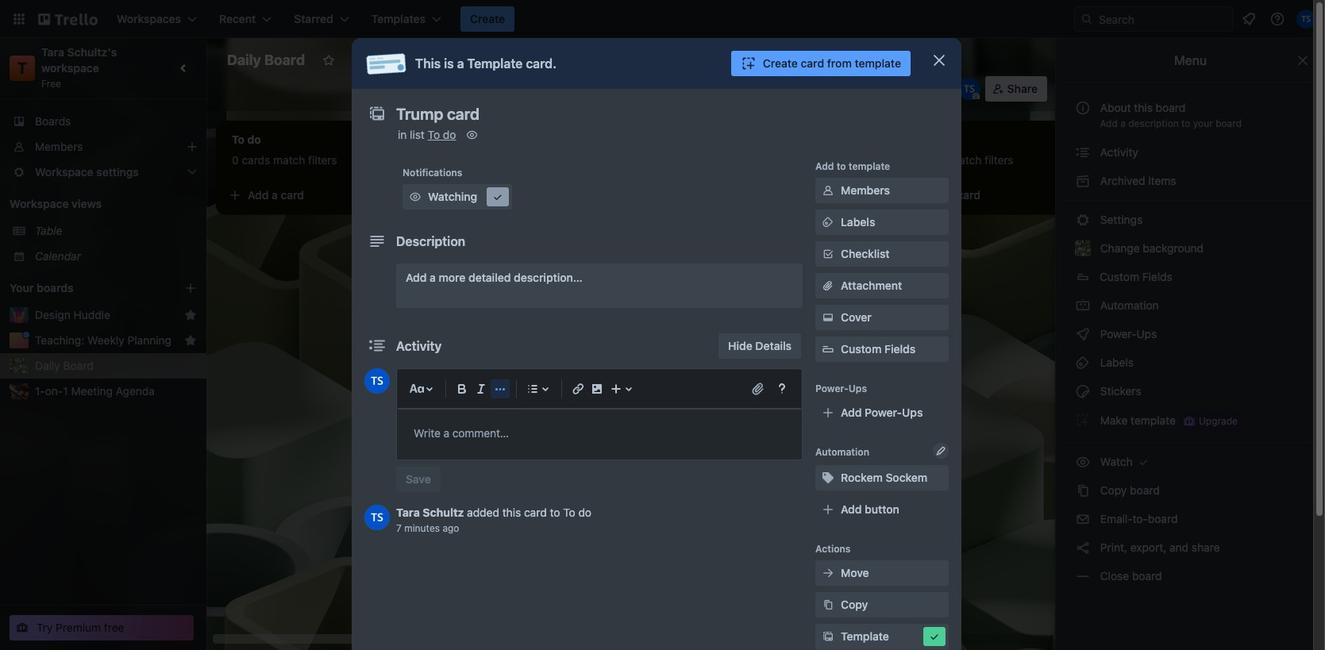 Task type: locate. For each thing, give the bounding box(es) containing it.
to left your
[[1182, 118, 1191, 129]]

0 horizontal spatial create from template… image
[[407, 189, 419, 202]]

sm image inside rockem sockem button
[[820, 470, 836, 486]]

0 vertical spatial to
[[1182, 118, 1191, 129]]

0 horizontal spatial custom
[[841, 342, 882, 356]]

board up description
[[1156, 101, 1186, 114]]

automation up 'rockem'
[[816, 446, 870, 458]]

premium
[[56, 621, 101, 635]]

email-to-board
[[1098, 512, 1178, 526]]

2 starred icon image from the top
[[184, 334, 197, 347]]

automation down change
[[1098, 299, 1159, 312]]

do
[[443, 128, 456, 141], [579, 506, 592, 519]]

watching for the top watching button
[[533, 82, 583, 95]]

activity up archived
[[1098, 145, 1139, 159]]

2 vertical spatial to
[[550, 506, 560, 519]]

custom fields button for add to template
[[816, 342, 949, 357]]

board right your
[[1216, 118, 1242, 129]]

card inside tara schultz added this card to to do 7 minutes ago
[[524, 506, 547, 519]]

0 horizontal spatial to
[[550, 506, 560, 519]]

1 starred icon image from the top
[[184, 309, 197, 322]]

1 horizontal spatial members
[[841, 183, 890, 197]]

1 horizontal spatial fields
[[1143, 270, 1173, 284]]

daily board up 1
[[35, 359, 93, 372]]

star or unstar board image
[[323, 54, 335, 67]]

3 cards from the left
[[918, 153, 947, 167]]

board inside "text field"
[[264, 52, 305, 68]]

1 vertical spatial custom fields
[[841, 342, 916, 356]]

sm image inside labels link
[[1075, 355, 1091, 371]]

1 vertical spatial custom
[[841, 342, 882, 356]]

1 horizontal spatial custom fields button
[[1066, 264, 1316, 290]]

0 vertical spatial tara
[[41, 45, 64, 59]]

add inside "link"
[[841, 406, 862, 419]]

daily inside board name "text field"
[[227, 52, 261, 68]]

1 vertical spatial watching button
[[403, 184, 512, 210]]

2 create from template… image from the left
[[858, 189, 870, 202]]

tara inside tara schultz's workspace free
[[41, 45, 64, 59]]

watching button down card.
[[505, 76, 592, 102]]

1 vertical spatial activity
[[396, 339, 442, 353]]

3 add a card button from the left
[[899, 183, 1077, 208]]

starred icon image right planning
[[184, 334, 197, 347]]

1 create from template… image from the left
[[407, 189, 419, 202]]

this
[[1134, 101, 1153, 114], [503, 506, 521, 519]]

to inside tara schultz added this card to to do 7 minutes ago
[[550, 506, 560, 519]]

bold ⌘b image
[[453, 380, 472, 399]]

tara up 7
[[396, 506, 420, 519]]

stickers link
[[1066, 379, 1316, 404]]

template inside create card from template "button"
[[855, 56, 901, 70]]

template down create 'button'
[[467, 56, 523, 71]]

tara schultz (taraschultz7) image left text styles image
[[365, 369, 390, 394]]

power-ups down primary element
[[628, 82, 686, 95]]

labels
[[841, 215, 876, 229], [1098, 356, 1134, 369]]

to
[[428, 128, 440, 141], [563, 506, 576, 519]]

0 horizontal spatial 0 cards match filters
[[232, 153, 337, 167]]

watching down customize views icon
[[533, 82, 583, 95]]

members down add to template
[[841, 183, 890, 197]]

1 horizontal spatial add a card
[[473, 188, 530, 202]]

3 add a card from the left
[[924, 188, 981, 202]]

power-ups up stickers
[[1098, 327, 1160, 341]]

add a card for second add a card button from right
[[473, 188, 530, 202]]

2 tara schultz (taraschultz7) image from the top
[[365, 505, 390, 531]]

sm image inside settings "link"
[[1075, 212, 1091, 228]]

2 horizontal spatial automation
[[1098, 299, 1159, 312]]

sm image inside stickers link
[[1075, 384, 1091, 399]]

in list to do
[[398, 128, 456, 141]]

custom fields
[[1100, 270, 1173, 284], [841, 342, 916, 356]]

tara schultz (taraschultz7) image
[[365, 369, 390, 394], [365, 505, 390, 531]]

workspace up table
[[10, 197, 69, 210]]

1 horizontal spatial create from template… image
[[858, 189, 870, 202]]

sm image inside the activity link
[[1075, 145, 1091, 160]]

tara up workspace
[[41, 45, 64, 59]]

members down boards
[[35, 140, 83, 153]]

1 horizontal spatial daily board
[[227, 52, 305, 68]]

menu
[[1174, 53, 1207, 68]]

1 vertical spatial daily board
[[35, 359, 93, 372]]

1 horizontal spatial to
[[563, 506, 576, 519]]

1 vertical spatial members
[[841, 183, 890, 197]]

board left star or unstar board image
[[264, 52, 305, 68]]

0 vertical spatial custom
[[1100, 270, 1140, 284]]

0 horizontal spatial cards
[[242, 153, 270, 167]]

sm image inside automation button
[[699, 76, 721, 98]]

power-ups up add power-ups
[[816, 383, 867, 395]]

labels up the checklist
[[841, 215, 876, 229]]

sm image for print, export, and share
[[1075, 540, 1091, 556]]

custom fields down the cover "link"
[[841, 342, 916, 356]]

sm image
[[464, 127, 480, 143], [1075, 145, 1091, 160], [820, 183, 836, 199], [407, 189, 423, 205], [820, 214, 836, 230], [820, 310, 836, 326], [1075, 384, 1091, 399], [1075, 511, 1091, 527], [820, 565, 836, 581], [820, 597, 836, 613], [820, 629, 836, 645], [927, 629, 943, 645]]

image image
[[588, 380, 607, 399]]

template inside button
[[841, 630, 889, 643]]

tara schultz (taraschultz7) image left 7
[[365, 505, 390, 531]]

add board image
[[184, 282, 197, 295]]

0 vertical spatial watching button
[[505, 76, 592, 102]]

starred icon image for design huddle
[[184, 309, 197, 322]]

0 horizontal spatial board
[[63, 359, 93, 372]]

1 0 cards match filters from the left
[[232, 153, 337, 167]]

workspace visible
[[373, 53, 468, 67]]

0 notifications image
[[1240, 10, 1259, 29]]

do inside tara schultz added this card to to do 7 minutes ago
[[579, 506, 592, 519]]

sm image inside automation link
[[1075, 298, 1091, 314]]

starred icon image down add board image
[[184, 309, 197, 322]]

filters
[[818, 82, 851, 95]]

sm image inside power-ups link
[[1075, 326, 1091, 342]]

2 horizontal spatial power-ups
[[1098, 327, 1160, 341]]

tara inside tara schultz added this card to to do 7 minutes ago
[[396, 506, 420, 519]]

power-ups button
[[596, 76, 696, 102]]

0 vertical spatial automation
[[721, 82, 782, 95]]

power-
[[628, 82, 665, 95], [1101, 327, 1137, 341], [816, 383, 849, 395], [865, 406, 902, 419]]

card.
[[526, 56, 557, 71]]

customize views image
[[557, 52, 573, 68]]

0 vertical spatial workspace
[[373, 53, 432, 67]]

to
[[1182, 118, 1191, 129], [837, 160, 846, 172], [550, 506, 560, 519]]

create from template… image down notifications
[[407, 189, 419, 202]]

power- down primary element
[[628, 82, 665, 95]]

copy for copy board
[[1101, 484, 1127, 497]]

workspace inside button
[[373, 53, 432, 67]]

0 horizontal spatial custom fields button
[[816, 342, 949, 357]]

1 vertical spatial workspace
[[10, 197, 69, 210]]

hide details
[[728, 339, 792, 353]]

create card from template button
[[731, 51, 911, 76]]

print, export, and share
[[1098, 541, 1220, 554]]

0 vertical spatial starred icon image
[[184, 309, 197, 322]]

create from template… image down add to template
[[858, 189, 870, 202]]

0 vertical spatial template
[[855, 56, 901, 70]]

cards for first add a card button from right
[[918, 153, 947, 167]]

custom for menu
[[1100, 270, 1140, 284]]

2 vertical spatial automation
[[816, 446, 870, 458]]

0 horizontal spatial copy
[[841, 598, 868, 612]]

0 horizontal spatial custom fields
[[841, 342, 916, 356]]

workspace
[[373, 53, 432, 67], [10, 197, 69, 210]]

daily board left star or unstar board image
[[227, 52, 305, 68]]

board
[[1156, 101, 1186, 114], [1216, 118, 1242, 129], [1130, 484, 1160, 497], [1148, 512, 1178, 526], [1133, 569, 1162, 583]]

save
[[406, 473, 431, 486]]

to right added
[[550, 506, 560, 519]]

0 horizontal spatial watching
[[428, 190, 477, 203]]

about
[[1101, 101, 1131, 114]]

2 horizontal spatial match
[[950, 153, 982, 167]]

fields for add to template
[[885, 342, 916, 356]]

open information menu image
[[1270, 11, 1286, 27]]

sm image for close board
[[1075, 569, 1091, 585]]

visible
[[435, 53, 468, 67]]

0 horizontal spatial workspace
[[10, 197, 69, 210]]

workspace left is
[[373, 53, 432, 67]]

power- up rockem sockem
[[865, 406, 902, 419]]

fields for menu
[[1143, 270, 1173, 284]]

1 horizontal spatial to
[[837, 160, 846, 172]]

ups up sockem
[[902, 406, 923, 419]]

0 vertical spatial fields
[[1143, 270, 1173, 284]]

0 vertical spatial watching
[[533, 82, 583, 95]]

0 horizontal spatial members link
[[0, 134, 207, 160]]

1 horizontal spatial activity
[[1098, 145, 1139, 159]]

sm image inside watching button
[[490, 189, 506, 205]]

0 horizontal spatial this
[[503, 506, 521, 519]]

this right added
[[503, 506, 521, 519]]

0 horizontal spatial members
[[35, 140, 83, 153]]

sm image for archived items
[[1075, 173, 1091, 189]]

None text field
[[388, 100, 913, 129]]

custom fields for add to template
[[841, 342, 916, 356]]

labels link down power-ups link
[[1066, 350, 1316, 376]]

sm image
[[699, 76, 721, 98], [1075, 173, 1091, 189], [490, 189, 506, 205], [1075, 212, 1091, 228], [820, 246, 836, 262], [1075, 298, 1091, 314], [1075, 326, 1091, 342], [1075, 355, 1091, 371], [1075, 412, 1091, 428], [1075, 454, 1091, 470], [1136, 454, 1152, 470], [820, 470, 836, 486], [1075, 483, 1091, 499], [1075, 540, 1091, 556], [1075, 569, 1091, 585]]

this up description
[[1134, 101, 1153, 114]]

board left customize views icon
[[508, 53, 539, 67]]

1 horizontal spatial filters
[[534, 153, 563, 167]]

0 vertical spatial tara schultz (taraschultz7) image
[[1297, 10, 1316, 29]]

create up this is a template card.
[[470, 12, 505, 25]]

Board name text field
[[219, 48, 313, 73]]

2 filters from the left
[[534, 153, 563, 167]]

editor toolbar toolbar
[[404, 376, 795, 402]]

0 horizontal spatial create
[[470, 12, 505, 25]]

all
[[928, 82, 940, 95]]

custom fields button down the cover "link"
[[816, 342, 949, 357]]

1 horizontal spatial template
[[841, 630, 889, 643]]

1 vertical spatial automation
[[1098, 299, 1159, 312]]

0 vertical spatial daily
[[227, 52, 261, 68]]

1 cards from the left
[[242, 153, 270, 167]]

notifications
[[403, 167, 463, 179]]

template
[[855, 56, 901, 70], [849, 160, 890, 172], [1131, 414, 1176, 427]]

sm image inside email-to-board link
[[1075, 511, 1091, 527]]

1 vertical spatial create
[[763, 56, 798, 70]]

automation down create card from template "button"
[[721, 82, 782, 95]]

members link down add to template
[[816, 178, 949, 203]]

custom fields down change background
[[1100, 270, 1173, 284]]

watching button down notifications
[[403, 184, 512, 210]]

watching down notifications
[[428, 190, 477, 203]]

upgrade
[[1199, 415, 1238, 427]]

hide details link
[[719, 334, 801, 359]]

custom down change
[[1100, 270, 1140, 284]]

7 minutes ago link
[[396, 523, 459, 535]]

2 vertical spatial template
[[1131, 414, 1176, 427]]

daily board link
[[35, 358, 197, 374]]

1 vertical spatial to
[[563, 506, 576, 519]]

ups up add power-ups
[[849, 383, 867, 395]]

activity link
[[1066, 140, 1316, 165]]

0 vertical spatial members link
[[0, 134, 207, 160]]

1 vertical spatial labels
[[1098, 356, 1134, 369]]

0 horizontal spatial add a card
[[248, 188, 304, 202]]

fields down the cover "link"
[[885, 342, 916, 356]]

members link
[[0, 134, 207, 160], [816, 178, 949, 203]]

copy up email-
[[1101, 484, 1127, 497]]

0 horizontal spatial activity
[[396, 339, 442, 353]]

0 horizontal spatial daily board
[[35, 359, 93, 372]]

0 horizontal spatial labels
[[841, 215, 876, 229]]

archived items
[[1098, 174, 1177, 187]]

1 horizontal spatial cards
[[467, 153, 496, 167]]

2 cards from the left
[[467, 153, 496, 167]]

1 vertical spatial watching
[[428, 190, 477, 203]]

board link
[[481, 48, 549, 73]]

power- right "open help dialog" icon
[[816, 383, 849, 395]]

board down export,
[[1133, 569, 1162, 583]]

custom down cover
[[841, 342, 882, 356]]

board up 1
[[63, 359, 93, 372]]

rockem sockem
[[841, 471, 928, 484]]

0 horizontal spatial tara
[[41, 45, 64, 59]]

template down copy link
[[841, 630, 889, 643]]

free
[[104, 621, 124, 635]]

create inside 'button'
[[470, 12, 505, 25]]

2 horizontal spatial cards
[[918, 153, 947, 167]]

1 horizontal spatial this
[[1134, 101, 1153, 114]]

sm image inside close board link
[[1075, 569, 1091, 585]]

to inside about this board add a description to your board
[[1182, 118, 1191, 129]]

0 horizontal spatial fields
[[885, 342, 916, 356]]

0 vertical spatial template
[[467, 56, 523, 71]]

2 horizontal spatial board
[[508, 53, 539, 67]]

labels link up checklist link
[[816, 210, 949, 235]]

1 vertical spatial tara schultz (taraschultz7) image
[[365, 505, 390, 531]]

custom fields button down change background link
[[1066, 264, 1316, 290]]

add a more detailed description… link
[[396, 264, 803, 308]]

sm image inside the archived items link
[[1075, 173, 1091, 189]]

create from template… image
[[407, 189, 419, 202], [858, 189, 870, 202]]

power- inside power-ups button
[[628, 82, 665, 95]]

tara schultz (taraschultz7) image right open information menu image
[[1297, 10, 1316, 29]]

2 add a card from the left
[[473, 188, 530, 202]]

card inside "button"
[[801, 56, 825, 70]]

fields down change background
[[1143, 270, 1173, 284]]

2 0 cards match filters from the left
[[457, 153, 563, 167]]

ups
[[665, 82, 686, 95], [1137, 327, 1157, 341], [849, 383, 867, 395], [902, 406, 923, 419]]

2 horizontal spatial filters
[[985, 153, 1014, 167]]

to down filters
[[837, 160, 846, 172]]

0 horizontal spatial template
[[467, 56, 523, 71]]

sm image for settings
[[1075, 212, 1091, 228]]

description
[[1129, 118, 1179, 129]]

a inside about this board add a description to your board
[[1121, 118, 1126, 129]]

attach and insert link image
[[751, 381, 766, 397]]

0 vertical spatial daily board
[[227, 52, 305, 68]]

sm image inside the print, export, and share link
[[1075, 540, 1091, 556]]

watch link
[[1066, 450, 1316, 475]]

1 horizontal spatial create
[[763, 56, 798, 70]]

daily board
[[227, 52, 305, 68], [35, 359, 93, 372]]

export,
[[1131, 541, 1167, 554]]

board
[[264, 52, 305, 68], [508, 53, 539, 67], [63, 359, 93, 372]]

ups inside "link"
[[902, 406, 923, 419]]

cover
[[841, 311, 872, 324]]

custom for add to template
[[841, 342, 882, 356]]

add inside about this board add a description to your board
[[1100, 118, 1118, 129]]

1 vertical spatial custom fields button
[[816, 342, 949, 357]]

template
[[467, 56, 523, 71], [841, 630, 889, 643]]

create up automation button
[[763, 56, 798, 70]]

power- up stickers
[[1101, 327, 1137, 341]]

close dialog image
[[930, 51, 949, 70]]

0 horizontal spatial to
[[428, 128, 440, 141]]

3 0 cards match filters from the left
[[909, 153, 1014, 167]]

add inside button
[[841, 503, 862, 516]]

create inside "button"
[[763, 56, 798, 70]]

custom fields button for menu
[[1066, 264, 1316, 290]]

add power-ups
[[841, 406, 923, 419]]

0 horizontal spatial labels link
[[816, 210, 949, 235]]

sm image for automation
[[1075, 298, 1091, 314]]

tara schultz (taraschultz7) image
[[1297, 10, 1316, 29], [958, 78, 981, 100]]

2 horizontal spatial to
[[1182, 118, 1191, 129]]

0 vertical spatial this
[[1134, 101, 1153, 114]]

calendar
[[35, 249, 81, 263]]

sm image inside copy board link
[[1075, 483, 1091, 499]]

0 vertical spatial copy
[[1101, 484, 1127, 497]]

add a card
[[248, 188, 304, 202], [473, 188, 530, 202], [924, 188, 981, 202]]

0 horizontal spatial tara schultz (taraschultz7) image
[[958, 78, 981, 100]]

lists image
[[523, 380, 542, 399]]

1 vertical spatial copy
[[841, 598, 868, 612]]

activity up text styles image
[[396, 339, 442, 353]]

1 vertical spatial power-ups
[[1098, 327, 1160, 341]]

copy link
[[816, 592, 949, 618]]

boards
[[35, 114, 71, 128]]

1 horizontal spatial power-ups
[[816, 383, 867, 395]]

labels up stickers
[[1098, 356, 1134, 369]]

0 horizontal spatial daily
[[35, 359, 60, 372]]

0 vertical spatial members
[[35, 140, 83, 153]]

1 horizontal spatial match
[[499, 153, 531, 167]]

1 horizontal spatial workspace
[[373, 53, 432, 67]]

settings
[[1098, 213, 1143, 226]]

copy down move
[[841, 598, 868, 612]]

tara schultz (taraschultz7) image right all at top
[[958, 78, 981, 100]]

0 vertical spatial custom fields
[[1100, 270, 1173, 284]]

members link down boards
[[0, 134, 207, 160]]

open help dialog image
[[773, 380, 792, 399]]

ups left automation button
[[665, 82, 686, 95]]

power-ups inside power-ups link
[[1098, 327, 1160, 341]]

starred icon image
[[184, 309, 197, 322], [184, 334, 197, 347]]

custom
[[1100, 270, 1140, 284], [841, 342, 882, 356]]

0 horizontal spatial automation
[[721, 82, 782, 95]]

1 horizontal spatial custom fields
[[1100, 270, 1173, 284]]

watch
[[1098, 455, 1136, 469]]

1 horizontal spatial add a card button
[[448, 183, 626, 208]]

1 vertical spatial starred icon image
[[184, 334, 197, 347]]

1 vertical spatial do
[[579, 506, 592, 519]]

1 add a card from the left
[[248, 188, 304, 202]]

close board link
[[1066, 564, 1316, 589]]

0 vertical spatial tara schultz (taraschultz7) image
[[365, 369, 390, 394]]

on-
[[45, 384, 63, 398]]



Task type: vqa. For each thing, say whether or not it's contained in the screenshot.
the leftmost the Daily
yes



Task type: describe. For each thing, give the bounding box(es) containing it.
added
[[467, 506, 500, 519]]

button
[[865, 503, 900, 516]]

sm image inside copy link
[[820, 597, 836, 613]]

your
[[10, 281, 34, 295]]

copy board link
[[1066, 478, 1316, 504]]

link image
[[569, 380, 588, 399]]

workspace visible button
[[345, 48, 478, 73]]

1 tara schultz (taraschultz7) image from the top
[[365, 369, 390, 394]]

attachment button
[[816, 273, 949, 299]]

share
[[1192, 541, 1220, 554]]

sm image inside the cover "link"
[[820, 310, 836, 326]]

design huddle
[[35, 308, 110, 322]]

clear
[[898, 82, 925, 95]]

workspace
[[41, 61, 99, 75]]

rockem sockem button
[[816, 465, 949, 491]]

minutes
[[404, 523, 440, 535]]

archived
[[1101, 174, 1146, 187]]

list
[[410, 128, 425, 141]]

t link
[[10, 56, 35, 81]]

make
[[1101, 414, 1128, 427]]

1 horizontal spatial tara schultz (taraschultz7) image
[[1297, 10, 1316, 29]]

tara for schultz's
[[41, 45, 64, 59]]

boards link
[[0, 109, 207, 134]]

meeting
[[71, 384, 113, 398]]

board up print, export, and share
[[1148, 512, 1178, 526]]

1 horizontal spatial members link
[[816, 178, 949, 203]]

Main content area, start typing to enter text. text field
[[414, 424, 785, 443]]

planning
[[127, 334, 172, 347]]

board up to-
[[1130, 484, 1160, 497]]

stickers
[[1098, 384, 1142, 398]]

sockem
[[886, 471, 928, 484]]

checklist
[[841, 247, 890, 261]]

and
[[1170, 541, 1189, 554]]

cards for second add a card button from right
[[467, 153, 496, 167]]

clear all button
[[891, 76, 946, 102]]

move link
[[816, 561, 949, 586]]

create card from template
[[763, 56, 901, 70]]

sm image for rockem sockem
[[820, 470, 836, 486]]

1 filters from the left
[[308, 153, 337, 167]]

settings link
[[1066, 207, 1316, 233]]

add to template
[[816, 160, 890, 172]]

workspace for workspace visible
[[373, 53, 432, 67]]

add button button
[[816, 497, 949, 523]]

sm image for labels
[[1075, 355, 1091, 371]]

1-on-1 meeting agenda link
[[35, 384, 197, 399]]

print, export, and share link
[[1066, 535, 1316, 561]]

1 add a card button from the left
[[222, 183, 400, 208]]

0 vertical spatial do
[[443, 128, 456, 141]]

email-
[[1101, 512, 1133, 526]]

description
[[396, 234, 466, 249]]

sm image for make template
[[1075, 412, 1091, 428]]

create button
[[461, 6, 515, 32]]

copy board
[[1098, 484, 1160, 497]]

1 horizontal spatial automation
[[816, 446, 870, 458]]

2 match from the left
[[499, 153, 531, 167]]

search image
[[1081, 13, 1094, 25]]

workspace for workspace views
[[10, 197, 69, 210]]

power-ups inside power-ups button
[[628, 82, 686, 95]]

more
[[439, 271, 466, 284]]

your boards with 4 items element
[[10, 279, 160, 298]]

1 match from the left
[[273, 153, 305, 167]]

teaching:
[[35, 334, 84, 347]]

tara for schultz
[[396, 506, 420, 519]]

1 vertical spatial template
[[849, 160, 890, 172]]

boards
[[37, 281, 74, 295]]

ups inside button
[[665, 82, 686, 95]]

change background
[[1098, 241, 1204, 255]]

sm image for watch
[[1075, 454, 1091, 470]]

watching for bottom watching button
[[428, 190, 477, 203]]

template button
[[816, 624, 949, 650]]

primary element
[[0, 0, 1326, 38]]

2 add a card button from the left
[[448, 183, 626, 208]]

copy for copy
[[841, 598, 868, 612]]

daily board inside board name "text field"
[[227, 52, 305, 68]]

rockem
[[841, 471, 883, 484]]

add a card for 1st add a card button
[[248, 188, 304, 202]]

make template
[[1098, 414, 1176, 427]]

tara schultz's workspace link
[[41, 45, 120, 75]]

1 horizontal spatial labels
[[1098, 356, 1134, 369]]

0 vertical spatial labels
[[841, 215, 876, 229]]

italic ⌘i image
[[472, 380, 491, 399]]

1-
[[35, 384, 45, 398]]

more formatting image
[[491, 380, 510, 399]]

power- inside power-ups link
[[1101, 327, 1137, 341]]

calendar link
[[35, 249, 197, 264]]

detailed
[[469, 271, 511, 284]]

change background link
[[1066, 236, 1316, 261]]

add button
[[841, 503, 900, 516]]

close board
[[1098, 569, 1162, 583]]

custom fields for menu
[[1100, 270, 1173, 284]]

print,
[[1101, 541, 1128, 554]]

7
[[396, 523, 402, 535]]

ups down automation link
[[1137, 327, 1157, 341]]

add a more detailed description…
[[406, 271, 583, 284]]

from
[[827, 56, 852, 70]]

clear all
[[898, 82, 940, 95]]

actions
[[816, 543, 851, 555]]

huddle
[[73, 308, 110, 322]]

power-ups link
[[1066, 322, 1316, 347]]

0 vertical spatial activity
[[1098, 145, 1139, 159]]

checklist link
[[816, 241, 949, 267]]

sm image inside checklist link
[[820, 246, 836, 262]]

sm image for copy board
[[1075, 483, 1091, 499]]

teaching: weekly planning
[[35, 334, 172, 347]]

this inside tara schultz added this card to to do 7 minutes ago
[[503, 506, 521, 519]]

1-on-1 meeting agenda
[[35, 384, 155, 398]]

1 vertical spatial to
[[837, 160, 846, 172]]

0 vertical spatial labels link
[[816, 210, 949, 235]]

description…
[[514, 271, 583, 284]]

to-
[[1133, 512, 1148, 526]]

email-to-board link
[[1066, 507, 1316, 532]]

cover link
[[816, 305, 949, 330]]

this inside about this board add a description to your board
[[1134, 101, 1153, 114]]

sm image inside move link
[[820, 565, 836, 581]]

hide
[[728, 339, 753, 353]]

try premium free button
[[10, 616, 194, 641]]

in
[[398, 128, 407, 141]]

try premium free
[[37, 621, 124, 635]]

sm image for power-ups
[[1075, 326, 1091, 342]]

3 match from the left
[[950, 153, 982, 167]]

0 vertical spatial to
[[428, 128, 440, 141]]

agenda
[[116, 384, 155, 398]]

sm image inside labels link
[[820, 214, 836, 230]]

to inside tara schultz added this card to to do 7 minutes ago
[[563, 506, 576, 519]]

t
[[17, 59, 27, 77]]

close
[[1101, 569, 1130, 583]]

starred icon image for teaching: weekly planning
[[184, 334, 197, 347]]

design huddle button
[[35, 307, 178, 323]]

text styles image
[[407, 380, 427, 399]]

automation inside button
[[721, 82, 782, 95]]

Search field
[[1094, 7, 1233, 31]]

power- inside add power-ups "link"
[[865, 406, 902, 419]]

1 vertical spatial daily
[[35, 359, 60, 372]]

background
[[1143, 241, 1204, 255]]

table
[[35, 224, 62, 237]]

1 vertical spatial tara schultz (taraschultz7) image
[[958, 78, 981, 100]]

to do link
[[428, 128, 456, 141]]

tara schultz added this card to to do 7 minutes ago
[[396, 506, 592, 535]]

3 filters from the left
[[985, 153, 1014, 167]]

share
[[1008, 82, 1038, 95]]

save button
[[396, 467, 441, 492]]

tara schultz's workspace free
[[41, 45, 120, 90]]

2 vertical spatial power-ups
[[816, 383, 867, 395]]

1 vertical spatial labels link
[[1066, 350, 1316, 376]]

schultz's
[[67, 45, 117, 59]]

1
[[63, 384, 68, 398]]

free
[[41, 78, 61, 90]]

create for create
[[470, 12, 505, 25]]

add power-ups link
[[816, 400, 949, 426]]

teaching: weekly planning button
[[35, 333, 178, 349]]

design
[[35, 308, 71, 322]]

create for create card from template
[[763, 56, 798, 70]]



